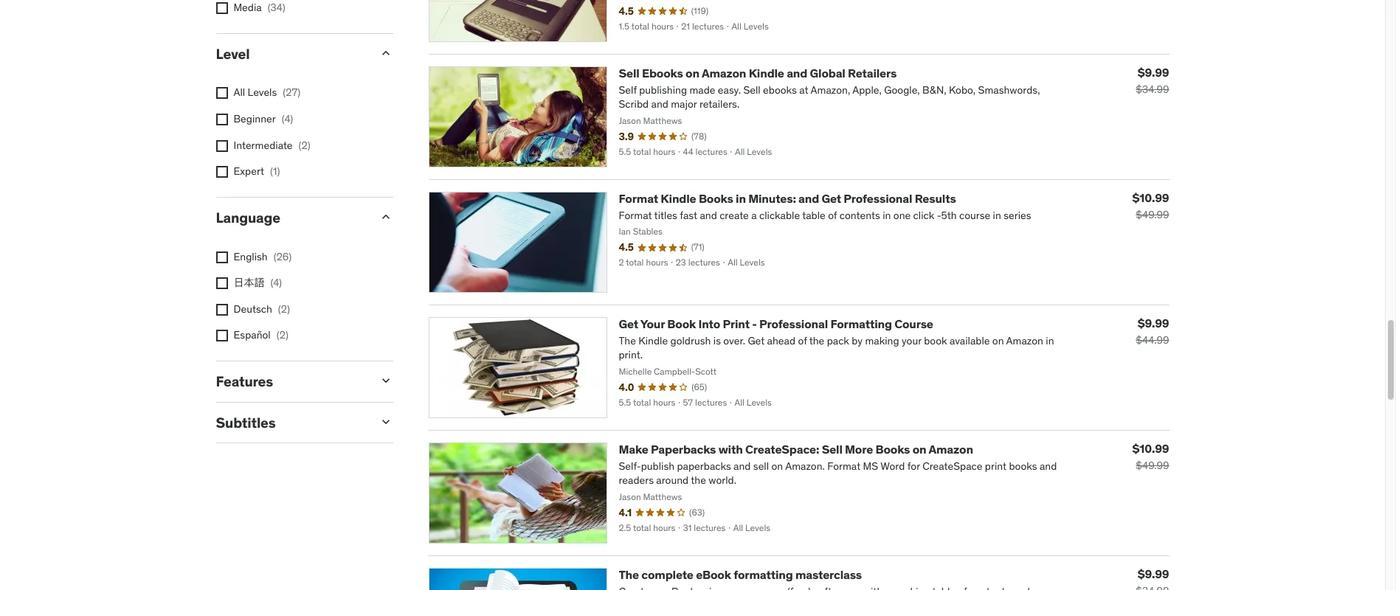 Task type: vqa. For each thing, say whether or not it's contained in the screenshot.
Español xsmall image
yes



Task type: describe. For each thing, give the bounding box(es) containing it.
$9.99 $44.99
[[1136, 316, 1170, 347]]

into
[[699, 316, 721, 331]]

format kindle books in minutes: and get professional results link
[[619, 191, 956, 206]]

(1)
[[270, 165, 280, 178]]

deutsch
[[234, 302, 272, 316]]

createspace:
[[746, 442, 820, 457]]

formatting
[[831, 316, 892, 331]]

english (26)
[[234, 250, 292, 263]]

0 horizontal spatial on
[[686, 65, 700, 80]]

$49.99 for format kindle books in minutes: and get professional results
[[1136, 208, 1170, 221]]

get your book into print - professional formatting course link
[[619, 316, 934, 331]]

english
[[234, 250, 268, 263]]

level button
[[216, 45, 367, 62]]

paperbacks
[[651, 442, 716, 457]]

xsmall image for español
[[216, 330, 228, 342]]

make paperbacks with createspace: sell more books on amazon
[[619, 442, 974, 457]]

small image for subtitles
[[378, 415, 393, 429]]

beginner
[[234, 112, 276, 125]]

0 vertical spatial amazon
[[702, 65, 747, 80]]

xsmall image for intermediate
[[216, 140, 228, 152]]

1 horizontal spatial on
[[913, 442, 927, 457]]

español (2)
[[234, 329, 289, 342]]

(27)
[[283, 86, 301, 99]]

format
[[619, 191, 658, 206]]

levels
[[248, 86, 277, 99]]

subtitles button
[[216, 414, 367, 432]]

masterclass
[[796, 567, 862, 582]]

retailers
[[848, 65, 897, 80]]

book
[[668, 316, 696, 331]]

language
[[216, 209, 280, 226]]

-
[[752, 316, 757, 331]]

$10.99 $49.99 for make paperbacks with createspace: sell more books on amazon
[[1133, 441, 1170, 472]]

1 horizontal spatial kindle
[[749, 65, 785, 80]]

format kindle books in minutes: and get professional results
[[619, 191, 956, 206]]

print
[[723, 316, 750, 331]]

1 horizontal spatial sell
[[822, 442, 843, 457]]

all
[[234, 86, 245, 99]]

your
[[641, 316, 665, 331]]

make paperbacks with createspace: sell more books on amazon link
[[619, 442, 974, 457]]

global
[[810, 65, 846, 80]]

the
[[619, 567, 639, 582]]

results
[[915, 191, 956, 206]]

minutes:
[[749, 191, 796, 206]]

xsmall image for expert
[[216, 166, 228, 178]]

xsmall image for beginner
[[216, 114, 228, 125]]

日本語
[[234, 276, 265, 289]]

0 vertical spatial professional
[[844, 191, 913, 206]]

1 horizontal spatial books
[[876, 442, 910, 457]]

expert
[[234, 165, 264, 178]]



Task type: locate. For each thing, give the bounding box(es) containing it.
1 vertical spatial (2)
[[278, 302, 290, 316]]

1 xsmall image from the top
[[216, 2, 228, 14]]

language button
[[216, 209, 367, 226]]

the complete ebook formatting masterclass
[[619, 567, 862, 582]]

2 small image from the top
[[378, 373, 393, 388]]

ebook
[[696, 567, 731, 582]]

and right minutes:
[[799, 191, 820, 206]]

xsmall image left beginner
[[216, 114, 228, 125]]

(2) for level
[[299, 138, 311, 152]]

$49.99
[[1136, 208, 1170, 221], [1136, 459, 1170, 472]]

0 horizontal spatial kindle
[[661, 191, 697, 206]]

sell ebooks on amazon kindle and global retailers
[[619, 65, 897, 80]]

sell left 'more' on the bottom of page
[[822, 442, 843, 457]]

$9.99 for $9.99 $34.99
[[1138, 65, 1170, 79]]

(34)
[[268, 1, 285, 14]]

deutsch (2)
[[234, 302, 290, 316]]

$49.99 for make paperbacks with createspace: sell more books on amazon
[[1136, 459, 1170, 472]]

xsmall image for 日本語
[[216, 278, 228, 289]]

$10.99 for format kindle books in minutes: and get professional results
[[1133, 190, 1170, 205]]

1 $9.99 from the top
[[1138, 65, 1170, 79]]

0 horizontal spatial books
[[699, 191, 734, 206]]

on right ebooks
[[686, 65, 700, 80]]

1 small image from the top
[[378, 45, 393, 60]]

beginner (4)
[[234, 112, 293, 125]]

1 horizontal spatial get
[[822, 191, 842, 206]]

1 vertical spatial small image
[[378, 415, 393, 429]]

2 small image from the top
[[378, 415, 393, 429]]

get right minutes:
[[822, 191, 842, 206]]

2 $10.99 $49.99 from the top
[[1133, 441, 1170, 472]]

xsmall image
[[216, 2, 228, 14], [216, 166, 228, 178], [216, 251, 228, 263], [216, 304, 228, 316], [216, 330, 228, 342]]

small image
[[378, 45, 393, 60], [378, 415, 393, 429]]

3 xsmall image from the top
[[216, 251, 228, 263]]

amazon
[[702, 65, 747, 80], [929, 442, 974, 457]]

0 vertical spatial (2)
[[299, 138, 311, 152]]

features
[[216, 373, 273, 390]]

expert (1)
[[234, 165, 280, 178]]

(26)
[[274, 250, 292, 263]]

$9.99
[[1138, 65, 1170, 79], [1138, 316, 1170, 330], [1138, 567, 1170, 581]]

xsmall image left deutsch at the left of page
[[216, 304, 228, 316]]

professional
[[844, 191, 913, 206], [760, 316, 828, 331]]

1 vertical spatial $10.99 $49.99
[[1133, 441, 1170, 472]]

all levels (27)
[[234, 86, 301, 99]]

1 vertical spatial (4)
[[271, 276, 282, 289]]

1 vertical spatial books
[[876, 442, 910, 457]]

1 vertical spatial professional
[[760, 316, 828, 331]]

sell ebooks on amazon kindle and global retailers link
[[619, 65, 897, 80]]

1 horizontal spatial professional
[[844, 191, 913, 206]]

(4) down (27)
[[282, 112, 293, 125]]

1 vertical spatial amazon
[[929, 442, 974, 457]]

日本語 (4)
[[234, 276, 282, 289]]

0 horizontal spatial professional
[[760, 316, 828, 331]]

0 vertical spatial $49.99
[[1136, 208, 1170, 221]]

0 vertical spatial $9.99
[[1138, 65, 1170, 79]]

the complete ebook formatting masterclass link
[[619, 567, 862, 582]]

1 vertical spatial sell
[[822, 442, 843, 457]]

(2) right deutsch at the left of page
[[278, 302, 290, 316]]

2 vertical spatial $9.99
[[1138, 567, 1170, 581]]

and left the global on the right of page
[[787, 65, 808, 80]]

2 xsmall image from the top
[[216, 166, 228, 178]]

(2)
[[299, 138, 311, 152], [278, 302, 290, 316], [277, 329, 289, 342]]

$10.99 for make paperbacks with createspace: sell more books on amazon
[[1133, 441, 1170, 456]]

formatting
[[734, 567, 793, 582]]

and for kindle
[[787, 65, 808, 80]]

0 vertical spatial and
[[787, 65, 808, 80]]

$9.99 for $9.99 $44.99
[[1138, 316, 1170, 330]]

professional left results
[[844, 191, 913, 206]]

on right 'more' on the bottom of page
[[913, 442, 927, 457]]

small image
[[378, 209, 393, 224], [378, 373, 393, 388]]

level
[[216, 45, 250, 62]]

ebooks
[[642, 65, 683, 80]]

$9.99 for $9.99
[[1138, 567, 1170, 581]]

2 xsmall image from the top
[[216, 114, 228, 125]]

1 vertical spatial small image
[[378, 373, 393, 388]]

professional right -
[[760, 316, 828, 331]]

0 horizontal spatial get
[[619, 316, 639, 331]]

on
[[686, 65, 700, 80], [913, 442, 927, 457]]

5 xsmall image from the top
[[216, 330, 228, 342]]

xsmall image
[[216, 87, 228, 99], [216, 114, 228, 125], [216, 140, 228, 152], [216, 278, 228, 289]]

0 vertical spatial sell
[[619, 65, 640, 80]]

xsmall image left 日本語
[[216, 278, 228, 289]]

(4) for level
[[282, 112, 293, 125]]

kindle
[[749, 65, 785, 80], [661, 191, 697, 206]]

xsmall image left "expert"
[[216, 166, 228, 178]]

with
[[719, 442, 743, 457]]

(2) right intermediate
[[299, 138, 311, 152]]

0 vertical spatial on
[[686, 65, 700, 80]]

0 horizontal spatial sell
[[619, 65, 640, 80]]

0 vertical spatial $10.99 $49.99
[[1133, 190, 1170, 221]]

0 vertical spatial kindle
[[749, 65, 785, 80]]

course
[[895, 316, 934, 331]]

intermediate (2)
[[234, 138, 311, 152]]

make
[[619, 442, 649, 457]]

books left in
[[699, 191, 734, 206]]

small image for level
[[378, 45, 393, 60]]

0 vertical spatial $10.99
[[1133, 190, 1170, 205]]

1 vertical spatial get
[[619, 316, 639, 331]]

(2) right español
[[277, 329, 289, 342]]

1 $10.99 $49.99 from the top
[[1133, 190, 1170, 221]]

(4) for language
[[271, 276, 282, 289]]

español
[[234, 329, 271, 342]]

xsmall image left español
[[216, 330, 228, 342]]

sell
[[619, 65, 640, 80], [822, 442, 843, 457]]

complete
[[642, 567, 694, 582]]

kindle right "format"
[[661, 191, 697, 206]]

0 vertical spatial small image
[[378, 209, 393, 224]]

$9.99 $34.99
[[1136, 65, 1170, 96]]

get your book into print - professional formatting course
[[619, 316, 934, 331]]

xsmall image left english
[[216, 251, 228, 263]]

kindle left the global on the right of page
[[749, 65, 785, 80]]

xsmall image for media
[[216, 2, 228, 14]]

2 $49.99 from the top
[[1136, 459, 1170, 472]]

1 $49.99 from the top
[[1136, 208, 1170, 221]]

get left your
[[619, 316, 639, 331]]

$10.99 $49.99
[[1133, 190, 1170, 221], [1133, 441, 1170, 472]]

xsmall image left media
[[216, 2, 228, 14]]

2 $10.99 from the top
[[1133, 441, 1170, 456]]

0 vertical spatial get
[[822, 191, 842, 206]]

1 xsmall image from the top
[[216, 87, 228, 99]]

1 vertical spatial kindle
[[661, 191, 697, 206]]

$34.99
[[1136, 82, 1170, 96]]

more
[[845, 442, 873, 457]]

xsmall image left intermediate
[[216, 140, 228, 152]]

$10.99
[[1133, 190, 1170, 205], [1133, 441, 1170, 456]]

1 vertical spatial $9.99
[[1138, 316, 1170, 330]]

1 vertical spatial $10.99
[[1133, 441, 1170, 456]]

1 small image from the top
[[378, 209, 393, 224]]

4 xsmall image from the top
[[216, 304, 228, 316]]

1 vertical spatial $49.99
[[1136, 459, 1170, 472]]

1 $10.99 from the top
[[1133, 190, 1170, 205]]

2 $9.99 from the top
[[1138, 316, 1170, 330]]

in
[[736, 191, 746, 206]]

books
[[699, 191, 734, 206], [876, 442, 910, 457]]

(4)
[[282, 112, 293, 125], [271, 276, 282, 289]]

2 vertical spatial (2)
[[277, 329, 289, 342]]

xsmall image for all
[[216, 87, 228, 99]]

$9.99 inside the $9.99 $44.99
[[1138, 316, 1170, 330]]

and
[[787, 65, 808, 80], [799, 191, 820, 206]]

features button
[[216, 373, 367, 390]]

subtitles
[[216, 414, 276, 432]]

0 vertical spatial books
[[699, 191, 734, 206]]

1 horizontal spatial amazon
[[929, 442, 974, 457]]

$44.99
[[1136, 333, 1170, 347]]

(4) down (26)
[[271, 276, 282, 289]]

small image for features
[[378, 373, 393, 388]]

and for minutes:
[[799, 191, 820, 206]]

media (34)
[[234, 1, 285, 14]]

sell left ebooks
[[619, 65, 640, 80]]

small image for language
[[378, 209, 393, 224]]

$10.99 $49.99 for format kindle books in minutes: and get professional results
[[1133, 190, 1170, 221]]

get
[[822, 191, 842, 206], [619, 316, 639, 331]]

3 $9.99 from the top
[[1138, 567, 1170, 581]]

(2) for language
[[278, 302, 290, 316]]

3 xsmall image from the top
[[216, 140, 228, 152]]

xsmall image for deutsch
[[216, 304, 228, 316]]

xsmall image left all
[[216, 87, 228, 99]]

intermediate
[[234, 138, 293, 152]]

0 vertical spatial (4)
[[282, 112, 293, 125]]

xsmall image for english
[[216, 251, 228, 263]]

1 vertical spatial and
[[799, 191, 820, 206]]

0 horizontal spatial amazon
[[702, 65, 747, 80]]

0 vertical spatial small image
[[378, 45, 393, 60]]

1 vertical spatial on
[[913, 442, 927, 457]]

$9.99 inside $9.99 $34.99
[[1138, 65, 1170, 79]]

4 xsmall image from the top
[[216, 278, 228, 289]]

books right 'more' on the bottom of page
[[876, 442, 910, 457]]

media
[[234, 1, 262, 14]]



